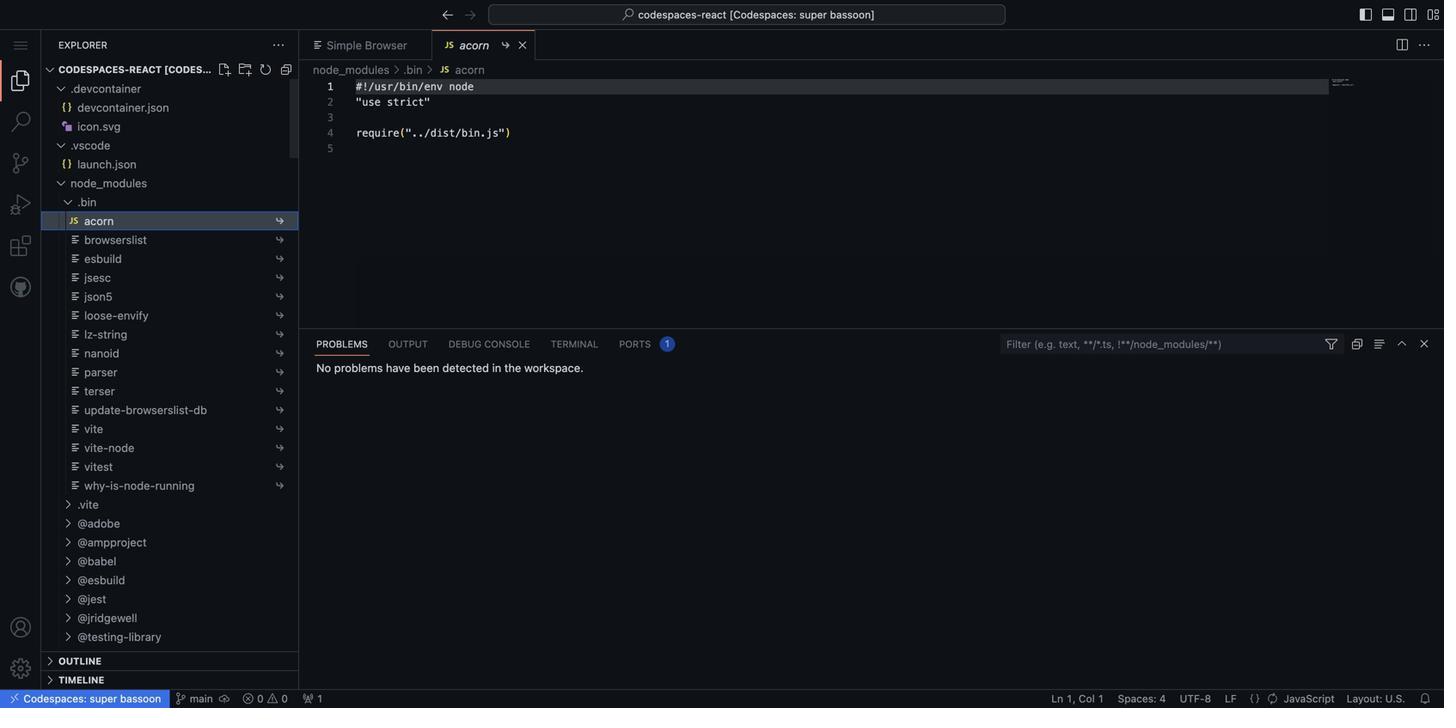 Task type: describe. For each thing, give the bounding box(es) containing it.
loose-
[[84, 309, 117, 322]]

running
[[155, 479, 195, 492]]

nanoid
[[84, 347, 119, 360]]

debug console
[[449, 339, 530, 350]]

super for search icon
[[800, 9, 827, 21]]

console
[[484, 339, 530, 350]]

manage toolbar
[[0, 607, 41, 690]]

update-
[[84, 404, 126, 417]]

list containing node_modules
[[299, 60, 1445, 79]]

1 vertical spatial node_modules link
[[71, 177, 147, 190]]

codespaces- for view pane container expanded icon
[[58, 64, 129, 75]]

icon.svg link
[[77, 120, 121, 133]]

codespaces-react actions toolbar
[[216, 61, 298, 78]]

8
[[1205, 693, 1212, 705]]

#!/usr/bin/env node
[[356, 81, 474, 93]]

@jridgewell
[[77, 612, 137, 625]]

terminal
[[551, 339, 599, 350]]

no
[[316, 362, 331, 374]]

problems link
[[315, 331, 370, 358]]

esbuild
[[84, 252, 122, 265]]

2 0 from the left
[[279, 693, 288, 705]]

browser
[[365, 39, 407, 52]]

1 vertical spatial .bin
[[77, 196, 97, 209]]

react for search icon
[[702, 9, 727, 21]]

tab containing 1
[[609, 329, 684, 359]]

title actions toolbar
[[1357, 0, 1443, 29]]

output link
[[387, 331, 430, 358]]

outline
[[58, 656, 102, 667]]

@ampproject link
[[77, 536, 147, 549]]

col
[[1079, 693, 1095, 705]]

view pane container collapsed image for timeline
[[43, 674, 57, 687]]

browserslist-
[[126, 404, 194, 417]]

1 up 2
[[327, 81, 334, 93]]

notifications image
[[1420, 693, 1432, 705]]

output
[[389, 339, 428, 350]]

"use strict"
[[356, 96, 431, 108]]

javascript
[[1284, 693, 1335, 705]]

acorn browserslist esbuild jsesc json5 loose-envify lz-string nanoid parser terser update-browserslist-db vite vite-node vitest why-is-node-running
[[84, 215, 207, 492]]

codespaces- for search icon
[[638, 9, 702, 21]]

0 horizontal spatial 4
[[327, 127, 334, 139]]

@testing-library link
[[77, 631, 161, 644]]

radio tower image
[[302, 693, 314, 705]]

launch.json link
[[77, 158, 137, 171]]

library
[[129, 631, 161, 644]]

@esbuild link
[[77, 574, 125, 587]]

vitest link
[[84, 460, 113, 473]]

bassoon
[[120, 693, 161, 705]]

json5
[[84, 290, 113, 303]]

layout: u.s. button
[[1343, 690, 1410, 709]]

envify
[[117, 309, 149, 322]]

Maximize Panel Size checkbox
[[1393, 334, 1412, 353]]

.bin inside list item
[[403, 63, 423, 76]]

@babel link
[[77, 555, 116, 568]]

1 right ports
[[665, 338, 670, 350]]

ports
[[619, 339, 651, 350]]

remote image
[[9, 693, 21, 705]]

breadcrumb separator image for .bin
[[423, 63, 436, 77]]

javascript button
[[1282, 690, 1338, 709]]

Filter Problems text field
[[1002, 335, 1344, 354]]

codespaces-react [codespaces: super bassoon] button
[[41, 60, 328, 79]]

bassoon] for search icon
[[830, 9, 875, 21]]

react for view pane container expanded icon
[[129, 64, 162, 75]]

editor actions toolbar
[[1393, 30, 1438, 60]]

"../dist/bin.js"
[[406, 127, 505, 139]]

.devcontainer link
[[71, 82, 141, 95]]

esbuild link
[[84, 252, 122, 265]]

1 vertical spatial acorn link
[[455, 63, 485, 76]]

5
[[327, 143, 334, 155]]

spaces:
[[1118, 693, 1157, 705]]

tab list inside main content
[[299, 30, 1390, 60]]

2 3 4 5
[[327, 96, 334, 155]]

spaces: 4
[[1118, 693, 1166, 705]]

Toggle Secondary Side Bar (⌥⌘B) checkbox
[[1402, 5, 1420, 24]]

1 vertical spatial .bin link
[[77, 196, 97, 209]]

db
[[194, 404, 207, 417]]

error image
[[242, 693, 254, 705]]

git branch image
[[175, 693, 187, 705]]

simple
[[327, 39, 362, 52]]

problems
[[316, 339, 368, 350]]

ln 1, col 1 button
[[1048, 690, 1109, 709]]

(
[[399, 127, 406, 139]]

jsesc link
[[84, 271, 111, 284]]

utf-8 button
[[1176, 690, 1216, 709]]

devcontainer.json
[[77, 101, 169, 114]]

4 inside button
[[1160, 693, 1166, 705]]

launch.json
[[77, 158, 137, 171]]

acorn inside acorn browserslist esbuild jsesc json5 loose-envify lz-string nanoid parser terser update-browserslist-db vite vite-node vitest why-is-node-running
[[84, 215, 114, 227]]

.vite link
[[77, 498, 99, 511]]

devcontainer.json icon.svg
[[77, 101, 169, 133]]

lz-string link
[[84, 328, 127, 341]]

codespaces-react [codespaces: super bassoon] toolbar
[[439, 4, 1006, 25]]

2
[[327, 96, 334, 108]]

.vscode link
[[71, 139, 110, 152]]

node_modules list item
[[299, 60, 403, 79]]

explorer
[[58, 40, 107, 51]]

Toggle Primary Side Bar (⌘B) checkbox
[[1357, 5, 1376, 24]]

tree item expanded image
[[47, 136, 73, 155]]

acorn, preview tab
[[432, 30, 536, 60]]

)
[[505, 127, 511, 139]]

outline button
[[41, 652, 298, 671]]

why-is-node-running link
[[84, 479, 195, 492]]



Task type: locate. For each thing, give the bounding box(es) containing it.
tree item expanded image down tree item expanded icon
[[47, 174, 73, 193]]

breadcrumb separator image inside node_modules list item
[[390, 63, 403, 77]]

0
[[254, 693, 267, 705], [279, 693, 288, 705]]

require
[[356, 127, 399, 139]]

@ampproject
[[77, 536, 147, 549]]

codespaces-react [codespaces: super bassoon] for search icon
[[638, 9, 875, 21]]

no problems have been detected in the workspace.
[[316, 362, 584, 374]]

0 vertical spatial codespaces-react [codespaces: super bassoon]
[[638, 9, 875, 21]]

1 horizontal spatial node_modules link
[[313, 63, 390, 76]]

list
[[299, 60, 1445, 79]]

1 vertical spatial codespaces-react [codespaces: super bassoon]
[[58, 64, 328, 75]]

1 0 from the left
[[254, 693, 267, 705]]

view pane container collapsed image up codespaces:
[[43, 674, 57, 687]]

.vscode
[[71, 139, 110, 152]]

4 right "spaces:"
[[1160, 693, 1166, 705]]

react inside toolbar
[[702, 9, 727, 21]]

0 right codespaces-react (git) - publish to github image
[[254, 693, 267, 705]]

2 vertical spatial acorn link
[[84, 215, 114, 227]]

output actions toolbar
[[688, 329, 1393, 359]]

codespaces-react [codespaces: super bassoon] inside toolbar
[[638, 9, 875, 21]]

0 vertical spatial .bin
[[403, 63, 423, 76]]

react right search icon
[[702, 9, 727, 21]]

0 vertical spatial 4
[[327, 127, 334, 139]]

acorn for acorn "link" within tab
[[460, 39, 489, 52]]

0 vertical spatial active view switcher tab list
[[0, 60, 41, 308]]

1 horizontal spatial 4
[[1160, 693, 1166, 705]]

parser link
[[84, 366, 118, 379]]

0 horizontal spatial super
[[90, 693, 117, 705]]

active view switcher tab list
[[0, 60, 41, 308], [306, 329, 684, 359]]

react inside "element"
[[129, 64, 162, 75]]

1 right warning "image"
[[314, 693, 323, 705]]

@esbuild
[[77, 574, 125, 587]]

bracket image
[[1249, 693, 1261, 705]]

search image
[[622, 8, 636, 21]]

0 horizontal spatial node_modules link
[[71, 177, 147, 190]]

lz-
[[84, 328, 98, 341]]

super inside button
[[90, 693, 117, 705]]

react
[[702, 9, 727, 21], [129, 64, 162, 75]]

status containing codespaces: super bassoon
[[0, 690, 1445, 709]]

0 vertical spatial codespaces-
[[638, 9, 702, 21]]

1 horizontal spatial bassoon]
[[830, 9, 875, 21]]

1 vertical spatial react
[[129, 64, 162, 75]]

@testing-library
[[77, 631, 161, 644]]

warning image
[[267, 693, 279, 705]]

tab actions toolbar
[[407, 37, 432, 54]]

lf
[[1225, 693, 1237, 705]]

1 horizontal spatial active view switcher tab list
[[306, 329, 684, 359]]

active view switcher tab list containing 1
[[306, 329, 684, 359]]

@adobe link
[[77, 517, 120, 530]]

@tootallnate
[[77, 650, 143, 663]]

node_modules link down simple
[[313, 63, 390, 76]]

codespaces- up .devcontainer link
[[58, 64, 129, 75]]

#!/usr/bin/env node "use strict"
[[356, 81, 474, 108]]

loose-envify link
[[84, 309, 149, 322]]

acorn link inside tab
[[460, 39, 489, 52]]

.bin up #!/usr/bin/env node
[[403, 63, 423, 76]]

acorn inside tab
[[460, 39, 489, 52]]

nanoid link
[[84, 347, 119, 360]]

.bin link down launch.json
[[77, 196, 97, 209]]

vite-node link
[[84, 442, 135, 454]]

react up devcontainer.json "link"
[[129, 64, 162, 75]]

node_modules down the launch.json link
[[71, 177, 147, 190]]

1 horizontal spatial breadcrumb separator image
[[423, 63, 436, 77]]

main
[[187, 693, 213, 705]]

debug
[[449, 339, 482, 350]]

acorn right tab actions toolbar
[[460, 39, 489, 52]]

@babel
[[77, 555, 116, 568]]

1 horizontal spatial .bin link
[[403, 63, 423, 76]]

node_modules link
[[313, 63, 390, 76], [71, 177, 147, 190]]

1 breadcrumb separator image from the left
[[390, 63, 403, 77]]

super for view pane container expanded icon
[[240, 64, 273, 75]]

codespaces:
[[24, 693, 87, 705]]

ln 1, col 1
[[1052, 693, 1105, 705]]

0 vertical spatial acorn
[[460, 39, 489, 52]]

1 vertical spatial 4
[[1160, 693, 1166, 705]]

Toggle Panel (⌘J) checkbox
[[1379, 5, 1398, 24]]

super inside toolbar
[[800, 9, 827, 21]]

view pane container collapsed image left outline
[[43, 655, 57, 669]]

node_modules down simple
[[313, 63, 390, 76]]

0 horizontal spatial node_modules
[[71, 177, 147, 190]]

toolbar
[[1393, 329, 1438, 359]]

main content containing simple browser
[[299, 30, 1445, 709]]

0 vertical spatial tree item expanded image
[[47, 79, 73, 98]]

super inside "element"
[[240, 64, 273, 75]]

workspace.
[[524, 362, 584, 374]]

simple browser link
[[327, 39, 407, 52]]

view pane container expanded image
[[43, 63, 57, 77]]

tree item expanded image
[[47, 79, 73, 98], [47, 174, 73, 193]]

[codespaces: inside "explorer section: codespaces-react [codespaces: super bassoon]" "element"
[[164, 64, 238, 75]]

simple browser tab
[[299, 30, 432, 60]]

1 vertical spatial view pane container collapsed image
[[43, 674, 57, 687]]

detected
[[443, 362, 489, 374]]

0 horizontal spatial .bin
[[77, 196, 97, 209]]

2 tree item expanded image from the top
[[47, 174, 73, 193]]

tab list containing simple browser
[[299, 30, 1390, 60]]

1 horizontal spatial super
[[240, 64, 273, 75]]

ports link
[[618, 331, 653, 358]]

.bin link up #!/usr/bin/env node
[[403, 63, 423, 76]]

.bin list item
[[403, 60, 436, 79]]

been
[[414, 362, 439, 374]]

.vite
[[77, 498, 99, 511]]

explorer section: codespaces-react [codespaces: super bassoon] element
[[58, 60, 328, 79]]

0 vertical spatial super
[[800, 9, 827, 21]]

1 vertical spatial tree item expanded image
[[47, 174, 73, 193]]

tab
[[0, 101, 41, 143], [0, 184, 41, 225], [0, 225, 41, 267], [0, 267, 41, 308], [609, 329, 684, 359]]

0 vertical spatial [codespaces:
[[730, 9, 797, 21]]

acorn up browserslist link at the left of page
[[84, 215, 114, 227]]

node
[[108, 442, 135, 454]]

[codespaces: for search icon
[[730, 9, 797, 21]]

utf-8
[[1180, 693, 1212, 705]]

in
[[492, 362, 501, 374]]

super
[[800, 9, 827, 21], [240, 64, 273, 75], [90, 693, 117, 705]]

.bin down launch.json
[[77, 196, 97, 209]]

codespaces-react [codespaces: super bassoon]
[[638, 9, 875, 21], [58, 64, 328, 75]]

0 horizontal spatial codespaces-react [codespaces: super bassoon]
[[58, 64, 328, 75]]

1 vertical spatial [codespaces:
[[164, 64, 238, 75]]

codespaces- inside toolbar
[[638, 9, 702, 21]]

1 horizontal spatial codespaces-
[[638, 9, 702, 21]]

1 vertical spatial codespaces-
[[58, 64, 129, 75]]

node_modules inside list item
[[313, 63, 390, 76]]

0 horizontal spatial 0
[[254, 693, 267, 705]]

json5 link
[[84, 290, 113, 303]]

1 vertical spatial node_modules
[[71, 177, 147, 190]]

1 right col at the bottom of page
[[1098, 693, 1105, 705]]

0 horizontal spatial [codespaces:
[[164, 64, 238, 75]]

0 horizontal spatial react
[[129, 64, 162, 75]]

debug console link
[[447, 331, 532, 358]]

0 vertical spatial .bin link
[[403, 63, 423, 76]]

1 horizontal spatial [codespaces:
[[730, 9, 797, 21]]

acorn link up browserslist link at the left of page
[[84, 215, 114, 227]]

codespaces-react [codespaces: super bassoon] inside "dropdown button"
[[58, 64, 328, 75]]

0 horizontal spatial .bin link
[[77, 196, 97, 209]]

simple browser
[[327, 39, 407, 52]]

u.s.
[[1386, 693, 1406, 705]]

[codespaces: inside codespaces-react [codespaces: super bassoon] toolbar
[[730, 9, 797, 21]]

1 horizontal spatial .bin
[[403, 63, 423, 76]]

codespaces-react [codespaces: super bassoon] for view pane container expanded icon
[[58, 64, 328, 75]]

lf button
[[1221, 690, 1241, 709]]

1 vertical spatial super
[[240, 64, 273, 75]]

breadcrumb separator image for node_modules
[[390, 63, 403, 77]]

status
[[0, 690, 1445, 709]]

@tootallnate link
[[77, 650, 143, 663]]

bassoon] inside "element"
[[276, 64, 328, 75]]

0 vertical spatial bassoon]
[[830, 9, 875, 21]]

codespaces: super bassoon button
[[0, 690, 170, 709]]

.bin link inside list item
[[403, 63, 423, 76]]

tree item expanded image down view pane container expanded icon
[[47, 79, 73, 98]]

spaces: 4 button
[[1114, 690, 1171, 709]]

@jest link
[[77, 593, 106, 606]]

view pane container collapsed image inside timeline 'dropdown button'
[[43, 674, 57, 687]]

@testing-
[[77, 631, 129, 644]]

codespaces- inside "element"
[[58, 64, 129, 75]]

1 tree item expanded image from the top
[[47, 79, 73, 98]]

jsesc
[[84, 271, 111, 284]]

.devcontainer
[[71, 82, 141, 95]]

active view switcher tab list up in
[[306, 329, 684, 359]]

acorn link down acorn, preview tab
[[455, 63, 485, 76]]

vite link
[[84, 423, 103, 436]]

layout: u.s.
[[1347, 693, 1406, 705]]

layout:
[[1347, 693, 1383, 705]]

0 vertical spatial react
[[702, 9, 727, 21]]

0 horizontal spatial codespaces-
[[58, 64, 129, 75]]

1 view pane container collapsed image from the top
[[43, 655, 57, 669]]

1 horizontal spatial codespaces-react [codespaces: super bassoon]
[[638, 9, 875, 21]]

node_modules
[[313, 63, 390, 76], [71, 177, 147, 190]]

bassoon] inside toolbar
[[830, 9, 875, 21]]

bassoon] for view pane container expanded icon
[[276, 64, 328, 75]]

tab list
[[299, 30, 1390, 60]]

4
[[327, 127, 334, 139], [1160, 693, 1166, 705]]

explorer (⇧⌘e) tab
[[0, 60, 41, 101]]

vite
[[84, 423, 103, 436]]

have
[[386, 362, 411, 374]]

acorn link right tab actions toolbar
[[460, 39, 489, 52]]

0 horizontal spatial breadcrumb separator image
[[390, 63, 403, 77]]

tree item expanded image for .devcontainer
[[47, 79, 73, 98]]

.bin
[[403, 63, 423, 76], [77, 196, 97, 209]]

1 button
[[298, 690, 328, 709]]

main content
[[299, 30, 1445, 709]]

0 left radio tower image
[[279, 693, 288, 705]]

1 horizontal spatial react
[[702, 9, 727, 21]]

[codespaces: for view pane container expanded icon
[[164, 64, 238, 75]]

2 view pane container collapsed image from the top
[[43, 674, 57, 687]]

the
[[505, 362, 521, 374]]

devcontainer.json link
[[77, 101, 169, 114]]

@jest
[[77, 593, 106, 606]]

2 breadcrumb separator image from the left
[[423, 63, 436, 77]]

view pane container collapsed image
[[43, 655, 57, 669], [43, 674, 57, 687]]

tree item expanded image for node_modules
[[47, 174, 73, 193]]

active view switcher tab list left tree item expanded icon
[[0, 60, 41, 308]]

view pane container collapsed image inside outline dropdown button
[[43, 655, 57, 669]]

1 vertical spatial active view switcher tab list
[[306, 329, 684, 359]]

2 vertical spatial acorn
[[84, 215, 114, 227]]

0 vertical spatial acorn link
[[460, 39, 489, 52]]

1 vertical spatial bassoon]
[[276, 64, 328, 75]]

browserslist link
[[84, 233, 147, 246]]

4 up 5
[[327, 127, 334, 139]]

3
[[327, 112, 334, 124]]

terser link
[[84, 385, 115, 398]]

main button
[[172, 690, 216, 709]]

timeline
[[58, 675, 104, 686]]

breadcrumb separator image inside .bin list item
[[423, 63, 436, 77]]

ln
[[1052, 693, 1064, 705]]

codespaces- right search icon
[[638, 9, 702, 21]]

source control (⌃⇧g) tab
[[0, 143, 41, 184]]

breadcrumb separator image
[[390, 63, 403, 77], [423, 63, 436, 77]]

0 vertical spatial view pane container collapsed image
[[43, 655, 57, 669]]

1
[[327, 81, 334, 93], [665, 338, 670, 350], [314, 693, 323, 705], [1098, 693, 1105, 705]]

0 vertical spatial node_modules
[[313, 63, 390, 76]]

terser
[[84, 385, 115, 398]]

1 horizontal spatial 0
[[279, 693, 288, 705]]

0 horizontal spatial bassoon]
[[276, 64, 328, 75]]

0 horizontal spatial active view switcher tab list
[[0, 60, 41, 308]]

node_modules link inside list item
[[313, 63, 390, 76]]

acorn down acorn, preview tab
[[455, 63, 485, 76]]

node-
[[124, 479, 155, 492]]

2 horizontal spatial super
[[800, 9, 827, 21]]

0 vertical spatial node_modules link
[[313, 63, 390, 76]]

1,
[[1067, 693, 1076, 705]]

1 horizontal spatial node_modules
[[313, 63, 390, 76]]

acorn for acorn "link" to the middle
[[455, 63, 485, 76]]

1 vertical spatial acorn
[[455, 63, 485, 76]]

problems
[[334, 362, 383, 374]]

browserslist
[[84, 233, 147, 246]]

2 vertical spatial super
[[90, 693, 117, 705]]

sync image
[[1265, 691, 1281, 707]]

codespaces-react (git) - publish to github image
[[218, 693, 230, 705]]

ports - 1 forwarded port element
[[660, 337, 675, 352]]

node_modules link down the launch.json link
[[71, 177, 147, 190]]

[codespaces:
[[730, 9, 797, 21], [164, 64, 238, 75]]

view pane container collapsed image for outline
[[43, 655, 57, 669]]



Task type: vqa. For each thing, say whether or not it's contained in the screenshot.
codespaces- for search icon
yes



